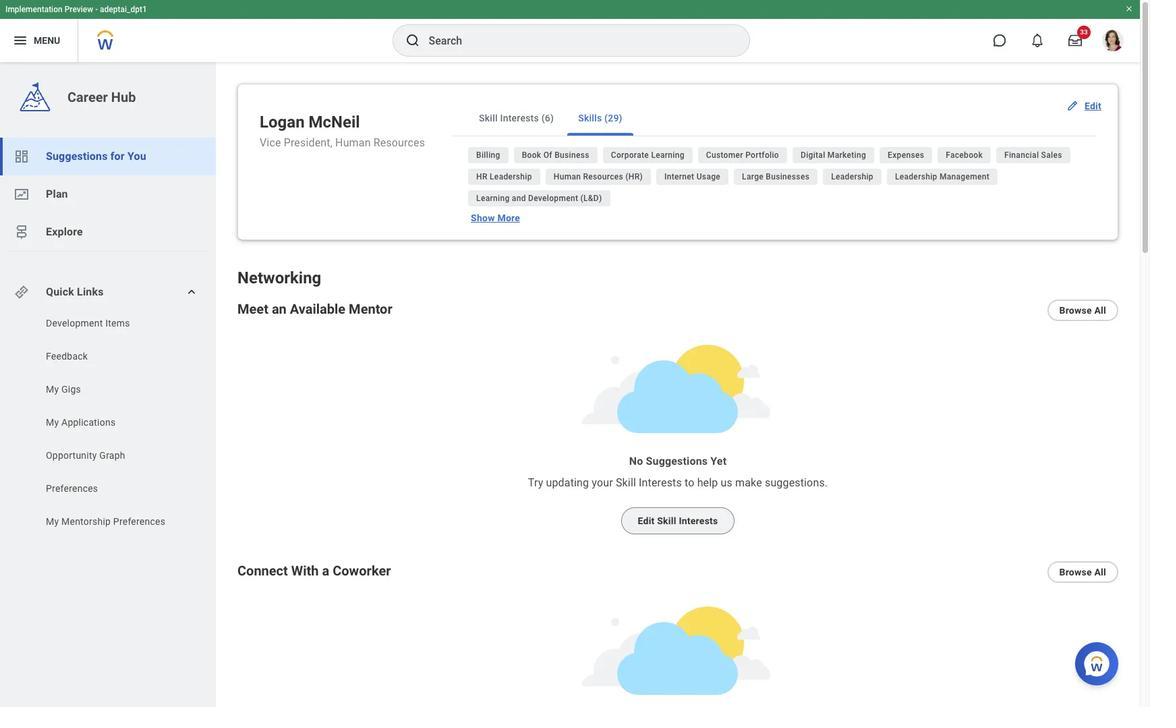 Task type: vqa. For each thing, say whether or not it's contained in the screenshot.
1st 'Browse' from the bottom of the page
yes



Task type: locate. For each thing, give the bounding box(es) containing it.
onboarding home image
[[13, 186, 30, 202]]

browse all link for meet an available mentor
[[1048, 300, 1119, 321]]

0 vertical spatial development
[[528, 194, 579, 203]]

plan
[[46, 188, 68, 200]]

1 vertical spatial my
[[46, 417, 59, 428]]

2 my from the top
[[46, 417, 59, 428]]

leadership down marketing
[[832, 172, 874, 182]]

skill down try updating your skill interests to help us make suggestions.
[[657, 516, 677, 526]]

digital
[[801, 150, 826, 160]]

learning
[[652, 150, 685, 160], [477, 194, 510, 203]]

development down quick links
[[46, 318, 103, 329]]

2 leadership from the left
[[832, 172, 874, 182]]

learning up internet
[[652, 150, 685, 160]]

human down mcneil
[[335, 136, 371, 149]]

menu button
[[0, 19, 78, 62]]

my left mentorship
[[46, 516, 59, 527]]

2 vertical spatial my
[[46, 516, 59, 527]]

1 vertical spatial resources
[[583, 172, 624, 182]]

(l&d)
[[581, 194, 602, 203]]

help
[[698, 476, 718, 489]]

you
[[128, 150, 146, 163]]

preferences down opportunity
[[46, 483, 98, 494]]

tab list
[[452, 101, 1097, 136]]

0 horizontal spatial resources
[[374, 136, 425, 149]]

preferences
[[46, 483, 98, 494], [113, 516, 165, 527]]

inbox large image
[[1069, 34, 1082, 47]]

(hr)
[[626, 172, 643, 182]]

0 vertical spatial browse all link
[[1048, 300, 1119, 321]]

0 vertical spatial my
[[46, 384, 59, 395]]

learning and development (l&d)
[[477, 194, 602, 203]]

0 horizontal spatial learning
[[477, 194, 510, 203]]

edit button
[[1061, 92, 1110, 119]]

0 vertical spatial browse all
[[1060, 305, 1107, 316]]

0 vertical spatial human
[[335, 136, 371, 149]]

1 horizontal spatial edit
[[1085, 101, 1102, 111]]

0 vertical spatial skill
[[479, 113, 498, 123]]

suggestions for you
[[46, 150, 146, 163]]

0 vertical spatial browse
[[1060, 305, 1092, 316]]

browse all for connect with a coworker
[[1060, 567, 1107, 578]]

0 horizontal spatial human
[[335, 136, 371, 149]]

development right and
[[528, 194, 579, 203]]

2 list from the top
[[0, 317, 216, 532]]

learning up the show more
[[477, 194, 510, 203]]

a
[[322, 563, 329, 579]]

skills
[[578, 113, 602, 123]]

edit inside edit button
[[1085, 101, 1102, 111]]

0 vertical spatial list
[[0, 138, 216, 251]]

edit right edit icon
[[1085, 101, 1102, 111]]

2 all from the top
[[1095, 567, 1107, 578]]

0 vertical spatial learning
[[652, 150, 685, 160]]

edit inside edit skill interests button
[[638, 516, 655, 526]]

large
[[742, 172, 764, 182]]

chevron up small image
[[185, 285, 198, 299]]

connect
[[238, 563, 288, 579]]

graph
[[99, 450, 125, 461]]

skill up "billing"
[[479, 113, 498, 123]]

networking
[[238, 268, 321, 287]]

1 vertical spatial all
[[1095, 567, 1107, 578]]

my left the gigs
[[46, 384, 59, 395]]

of
[[544, 150, 553, 160]]

1 vertical spatial browse all link
[[1048, 561, 1119, 583]]

0 horizontal spatial development
[[46, 318, 103, 329]]

mentorship
[[61, 516, 111, 527]]

my down my gigs
[[46, 417, 59, 428]]

0 horizontal spatial preferences
[[46, 483, 98, 494]]

leadership
[[490, 172, 532, 182], [832, 172, 874, 182], [895, 172, 938, 182]]

0 vertical spatial suggestions
[[46, 150, 108, 163]]

1 vertical spatial edit
[[638, 516, 655, 526]]

2 browse all from the top
[[1060, 567, 1107, 578]]

human
[[335, 136, 371, 149], [554, 172, 581, 182]]

search image
[[405, 32, 421, 49]]

2 horizontal spatial leadership
[[895, 172, 938, 182]]

development items
[[46, 318, 130, 329]]

2 vertical spatial skill
[[657, 516, 677, 526]]

list containing suggestions for you
[[0, 138, 216, 251]]

skills (29)
[[578, 113, 623, 123]]

edit
[[1085, 101, 1102, 111], [638, 516, 655, 526]]

1 horizontal spatial human
[[554, 172, 581, 182]]

-
[[95, 5, 98, 14]]

leadership for leadership
[[832, 172, 874, 182]]

1 list from the top
[[0, 138, 216, 251]]

my for my gigs
[[46, 384, 59, 395]]

edit for edit
[[1085, 101, 1102, 111]]

leadership up and
[[490, 172, 532, 182]]

1 horizontal spatial suggestions
[[646, 455, 708, 468]]

0 vertical spatial all
[[1095, 305, 1107, 316]]

menu
[[34, 35, 60, 46]]

(29)
[[605, 113, 623, 123]]

menu banner
[[0, 0, 1140, 62]]

sales
[[1042, 150, 1063, 160]]

1 horizontal spatial preferences
[[113, 516, 165, 527]]

edit skill interests button
[[621, 507, 735, 534]]

all
[[1095, 305, 1107, 316], [1095, 567, 1107, 578]]

0 vertical spatial edit
[[1085, 101, 1102, 111]]

1 browse all from the top
[[1060, 305, 1107, 316]]

no suggestions yet
[[629, 455, 727, 468]]

skill right your
[[616, 476, 636, 489]]

1 vertical spatial browse
[[1060, 567, 1092, 578]]

available
[[290, 301, 346, 317]]

33 button
[[1061, 26, 1091, 55]]

1 vertical spatial list
[[0, 317, 216, 532]]

interests left the (6)
[[500, 113, 539, 123]]

opportunity graph
[[46, 450, 125, 461]]

suggestions up try updating your skill interests to help us make suggestions.
[[646, 455, 708, 468]]

browse all
[[1060, 305, 1107, 316], [1060, 567, 1107, 578]]

1 horizontal spatial development
[[528, 194, 579, 203]]

skill
[[479, 113, 498, 123], [616, 476, 636, 489], [657, 516, 677, 526]]

1 vertical spatial preferences
[[113, 516, 165, 527]]

1 horizontal spatial leadership
[[832, 172, 874, 182]]

edit down try updating your skill interests to help us make suggestions.
[[638, 516, 655, 526]]

browse all link
[[1048, 300, 1119, 321], [1048, 561, 1119, 583]]

1 browse all link from the top
[[1048, 300, 1119, 321]]

3 my from the top
[[46, 516, 59, 527]]

preferences down preferences 'link'
[[113, 516, 165, 527]]

customer portfolio
[[706, 150, 779, 160]]

1 vertical spatial human
[[554, 172, 581, 182]]

skill interests (6)
[[479, 113, 554, 123]]

no
[[629, 455, 643, 468]]

1 all from the top
[[1095, 305, 1107, 316]]

2 browse all link from the top
[[1048, 561, 1119, 583]]

interests
[[500, 113, 539, 123], [639, 476, 682, 489], [679, 516, 718, 526]]

0 horizontal spatial leadership
[[490, 172, 532, 182]]

link image
[[13, 284, 30, 300]]

human down business
[[554, 172, 581, 182]]

corporate learning
[[611, 150, 685, 160]]

marketing
[[828, 150, 867, 160]]

1 my from the top
[[46, 384, 59, 395]]

human resources (hr)
[[554, 172, 643, 182]]

1 vertical spatial development
[[46, 318, 103, 329]]

2 browse from the top
[[1060, 567, 1092, 578]]

0 vertical spatial resources
[[374, 136, 425, 149]]

my gigs
[[46, 384, 81, 395]]

resources
[[374, 136, 425, 149], [583, 172, 624, 182]]

to
[[685, 476, 695, 489]]

0 vertical spatial preferences
[[46, 483, 98, 494]]

interests down "to"
[[679, 516, 718, 526]]

list
[[0, 138, 216, 251], [0, 317, 216, 532]]

edit skill interests
[[638, 516, 718, 526]]

profile logan mcneil image
[[1103, 30, 1124, 54]]

1 browse from the top
[[1060, 305, 1092, 316]]

internet
[[665, 172, 695, 182]]

1 vertical spatial browse all
[[1060, 567, 1107, 578]]

my for my mentorship preferences
[[46, 516, 59, 527]]

development
[[528, 194, 579, 203], [46, 318, 103, 329]]

interests down no suggestions yet
[[639, 476, 682, 489]]

implementation
[[5, 5, 63, 14]]

1 vertical spatial skill
[[616, 476, 636, 489]]

close environment banner image
[[1126, 5, 1134, 13]]

3 leadership from the left
[[895, 172, 938, 182]]

0 horizontal spatial suggestions
[[46, 150, 108, 163]]

financial
[[1005, 150, 1039, 160]]

suggestions left for
[[46, 150, 108, 163]]

preferences link
[[45, 482, 183, 495]]

adeptai_dpt1
[[100, 5, 147, 14]]

0 horizontal spatial edit
[[638, 516, 655, 526]]

0 vertical spatial interests
[[500, 113, 539, 123]]

leadership down expenses
[[895, 172, 938, 182]]

internet usage
[[665, 172, 721, 182]]



Task type: describe. For each thing, give the bounding box(es) containing it.
billing
[[477, 150, 500, 160]]

meet
[[238, 301, 269, 317]]

large businesses
[[742, 172, 810, 182]]

hr
[[477, 172, 488, 182]]

browse for meet an available mentor
[[1060, 305, 1092, 316]]

try
[[528, 476, 544, 489]]

my applications
[[46, 417, 116, 428]]

career
[[67, 89, 108, 105]]

expenses
[[888, 150, 925, 160]]

development inside list
[[46, 318, 103, 329]]

list containing development items
[[0, 317, 216, 532]]

leadership management
[[895, 172, 990, 182]]

coworker
[[333, 563, 391, 579]]

suggestions for you link
[[0, 138, 216, 175]]

my gigs link
[[45, 383, 183, 396]]

suggestions inside list
[[46, 150, 108, 163]]

1 vertical spatial learning
[[477, 194, 510, 203]]

Search Workday  search field
[[429, 26, 722, 55]]

your
[[592, 476, 613, 489]]

plan link
[[0, 175, 216, 213]]

timeline milestone image
[[13, 224, 30, 240]]

try updating your skill interests to help us make suggestions.
[[528, 476, 828, 489]]

human inside "logan mcneil vice president, human resources"
[[335, 136, 371, 149]]

implementation preview -   adeptai_dpt1
[[5, 5, 147, 14]]

0 horizontal spatial skill
[[479, 113, 498, 123]]

corporate
[[611, 150, 649, 160]]

items
[[105, 318, 130, 329]]

my mentorship preferences link
[[45, 515, 183, 528]]

1 horizontal spatial resources
[[583, 172, 624, 182]]

1 leadership from the left
[[490, 172, 532, 182]]

and
[[512, 194, 526, 203]]

mentor
[[349, 301, 393, 317]]

vice
[[260, 136, 281, 149]]

logan
[[260, 113, 305, 132]]

logan mcneil vice president, human resources
[[260, 113, 425, 149]]

skill interests (6) button
[[468, 101, 565, 136]]

show more button
[[468, 212, 526, 223]]

make
[[736, 476, 762, 489]]

financial sales
[[1005, 150, 1063, 160]]

browse for connect with a coworker
[[1060, 567, 1092, 578]]

resources inside "logan mcneil vice president, human resources"
[[374, 136, 425, 149]]

leadership for leadership management
[[895, 172, 938, 182]]

digital marketing
[[801, 150, 867, 160]]

yet
[[711, 455, 727, 468]]

book
[[522, 150, 542, 160]]

applications
[[61, 417, 116, 428]]

connect with a coworker
[[238, 563, 391, 579]]

mcneil
[[309, 113, 360, 132]]

justify image
[[12, 32, 28, 49]]

preferences inside my mentorship preferences link
[[113, 516, 165, 527]]

browse all for meet an available mentor
[[1060, 305, 1107, 316]]

my applications link
[[45, 416, 183, 429]]

1 horizontal spatial skill
[[616, 476, 636, 489]]

(6)
[[542, 113, 554, 123]]

all for connect with a coworker
[[1095, 567, 1107, 578]]

skills (29) button
[[568, 101, 634, 136]]

feedback link
[[45, 350, 183, 363]]

career hub
[[67, 89, 136, 105]]

notifications large image
[[1031, 34, 1045, 47]]

gigs
[[61, 384, 81, 395]]

president,
[[284, 136, 333, 149]]

with
[[291, 563, 319, 579]]

dashboard image
[[13, 148, 30, 165]]

all for meet an available mentor
[[1095, 305, 1107, 316]]

quick links
[[46, 285, 104, 298]]

my for my applications
[[46, 417, 59, 428]]

facebook
[[946, 150, 983, 160]]

hr leadership
[[477, 172, 532, 182]]

us
[[721, 476, 733, 489]]

tab list containing skill interests (6)
[[452, 101, 1097, 136]]

customer
[[706, 150, 744, 160]]

2 vertical spatial interests
[[679, 516, 718, 526]]

hub
[[111, 89, 136, 105]]

edit image
[[1066, 99, 1080, 113]]

preferences inside preferences 'link'
[[46, 483, 98, 494]]

show
[[471, 212, 495, 223]]

explore link
[[0, 213, 216, 251]]

browse all link for connect with a coworker
[[1048, 561, 1119, 583]]

1 vertical spatial interests
[[639, 476, 682, 489]]

business
[[555, 150, 590, 160]]

more
[[498, 212, 520, 223]]

businesses
[[766, 172, 810, 182]]

opportunity graph link
[[45, 449, 183, 462]]

feedback
[[46, 351, 88, 362]]

updating
[[546, 476, 589, 489]]

show more
[[471, 212, 520, 223]]

development items link
[[45, 317, 183, 330]]

opportunity
[[46, 450, 97, 461]]

2 horizontal spatial skill
[[657, 516, 677, 526]]

portfolio
[[746, 150, 779, 160]]

edit for edit skill interests
[[638, 516, 655, 526]]

1 horizontal spatial learning
[[652, 150, 685, 160]]

usage
[[697, 172, 721, 182]]

for
[[110, 150, 125, 163]]

my mentorship preferences
[[46, 516, 165, 527]]

an
[[272, 301, 287, 317]]

links
[[77, 285, 104, 298]]

explore
[[46, 225, 83, 238]]

management
[[940, 172, 990, 182]]

quick links element
[[13, 279, 205, 306]]

33
[[1081, 28, 1088, 36]]

1 vertical spatial suggestions
[[646, 455, 708, 468]]

preview
[[65, 5, 93, 14]]

suggestions.
[[765, 476, 828, 489]]



